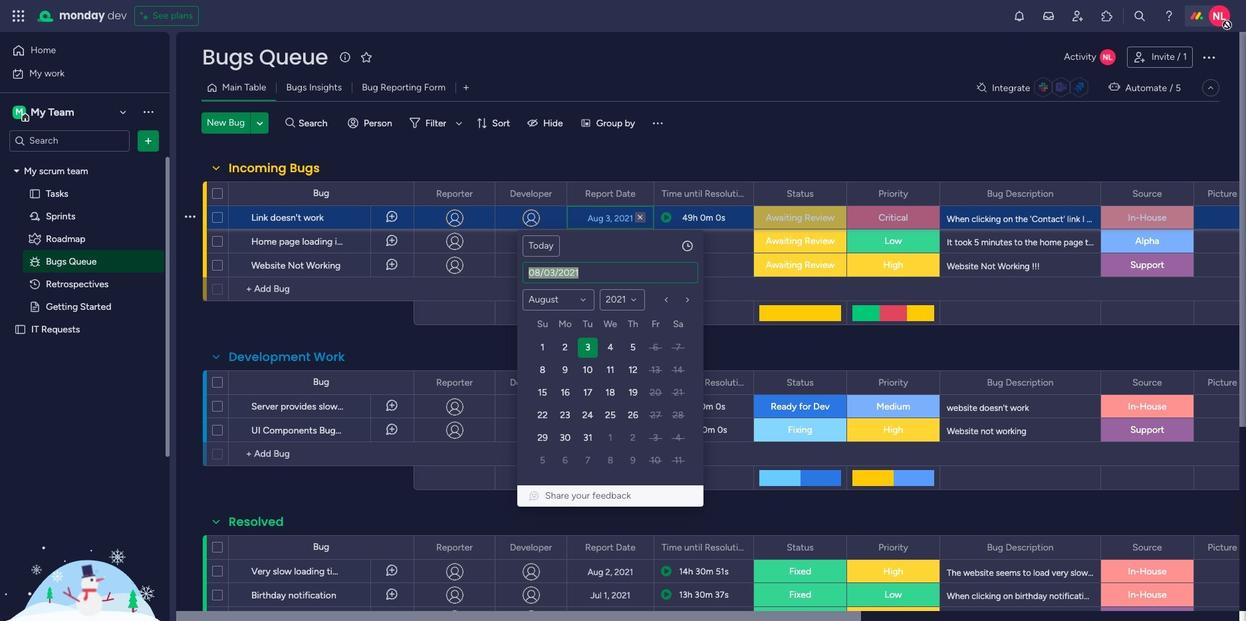 Task type: locate. For each thing, give the bounding box(es) containing it.
my work image
[[12, 67, 24, 79]]

1 horizontal spatial public board image
[[29, 300, 41, 313]]

dapulse integrations image
[[977, 83, 987, 93]]

notifications image
[[1013, 9, 1026, 23]]

2021 image
[[629, 295, 639, 305]]

caret down image
[[14, 166, 19, 176]]

grid
[[531, 317, 690, 472]]

apps image
[[1101, 9, 1114, 23]]

august image
[[578, 295, 588, 305]]

search everything image
[[1133, 9, 1146, 23]]

select product image
[[12, 9, 25, 23]]

duration v2 play image
[[661, 607, 672, 621]]

autopilot image
[[1109, 79, 1120, 96]]

thursday element
[[622, 317, 644, 336]]

row group
[[531, 336, 690, 472]]

angle down image
[[257, 118, 263, 128]]

options image
[[1201, 49, 1217, 65], [476, 183, 485, 205], [548, 183, 557, 205], [635, 183, 644, 205], [1082, 183, 1091, 205], [185, 225, 196, 257], [185, 249, 196, 281], [476, 371, 485, 394], [735, 371, 744, 394], [476, 536, 485, 559], [548, 536, 557, 559], [735, 536, 744, 559], [921, 536, 930, 559], [1175, 536, 1184, 559], [185, 603, 196, 621]]

board activity image
[[1100, 49, 1116, 65]]

workspace options image
[[142, 105, 155, 119]]

menu image
[[651, 116, 664, 130]]

add view image
[[463, 83, 469, 93]]

0 vertical spatial public board image
[[29, 300, 41, 313]]

public board image
[[29, 300, 41, 313], [14, 323, 27, 336]]

None field
[[199, 43, 331, 71], [225, 160, 323, 177], [433, 187, 476, 201], [507, 187, 556, 201], [582, 187, 639, 201], [658, 187, 749, 201], [784, 187, 817, 201], [875, 187, 912, 201], [984, 187, 1057, 201], [1129, 187, 1166, 201], [1205, 187, 1246, 201], [225, 348, 348, 366], [433, 375, 476, 390], [507, 375, 556, 390], [582, 375, 639, 390], [658, 375, 749, 390], [784, 375, 817, 390], [875, 375, 912, 390], [984, 375, 1057, 390], [1129, 375, 1166, 390], [1205, 375, 1246, 390], [225, 513, 287, 531], [433, 540, 476, 555], [507, 540, 556, 555], [582, 540, 639, 555], [658, 540, 749, 555], [784, 540, 817, 555], [875, 540, 912, 555], [984, 540, 1057, 555], [1129, 540, 1166, 555], [1205, 540, 1246, 555], [199, 43, 331, 71], [225, 160, 323, 177], [433, 187, 476, 201], [507, 187, 556, 201], [582, 187, 639, 201], [658, 187, 749, 201], [784, 187, 817, 201], [875, 187, 912, 201], [984, 187, 1057, 201], [1129, 187, 1166, 201], [1205, 187, 1246, 201], [225, 348, 348, 366], [433, 375, 476, 390], [507, 375, 556, 390], [582, 375, 639, 390], [658, 375, 749, 390], [784, 375, 817, 390], [875, 375, 912, 390], [984, 375, 1057, 390], [1129, 375, 1166, 390], [1205, 375, 1246, 390], [225, 513, 287, 531], [433, 540, 476, 555], [507, 540, 556, 555], [582, 540, 639, 555], [658, 540, 749, 555], [784, 540, 817, 555], [875, 540, 912, 555], [984, 540, 1057, 555], [1129, 540, 1166, 555], [1205, 540, 1246, 555]]

tuesday element
[[577, 317, 599, 336]]

public board image
[[29, 187, 41, 200]]

workspace selection element
[[13, 104, 76, 121]]

options image
[[142, 134, 155, 147], [735, 183, 744, 205], [185, 201, 196, 233], [185, 390, 196, 422], [185, 414, 196, 446], [635, 536, 644, 559], [828, 536, 837, 559], [1082, 536, 1091, 559], [185, 555, 196, 587], [185, 579, 196, 611]]

1 vertical spatial public board image
[[14, 323, 27, 336]]

help image
[[1162, 9, 1176, 23]]

option
[[0, 159, 170, 162]]

list box
[[0, 157, 170, 520]]

monday element
[[554, 317, 577, 336]]

home image
[[12, 44, 25, 57]]

sunday element
[[531, 317, 554, 336]]



Task type: vqa. For each thing, say whether or not it's contained in the screenshot.
Close icon
no



Task type: describe. For each thing, give the bounding box(es) containing it.
+ Add Bug text field
[[235, 281, 408, 297]]

see plans image
[[141, 8, 153, 24]]

v2 search image
[[286, 116, 295, 131]]

start conversation image
[[370, 607, 414, 621]]

workspace image
[[13, 105, 26, 119]]

0 horizontal spatial public board image
[[14, 323, 27, 336]]

saturday element
[[667, 317, 690, 336]]

+ Add Bug text field
[[235, 446, 408, 462]]

friday element
[[644, 317, 667, 336]]

collapse board header image
[[1206, 82, 1216, 93]]

lottie animation element
[[0, 487, 170, 621]]

noah lott image
[[1209, 5, 1230, 27]]

Search field
[[295, 114, 335, 132]]

wednesday element
[[599, 317, 622, 336]]

arrow down image
[[451, 115, 467, 131]]

show board description image
[[337, 51, 353, 64]]

inbox image
[[1042, 9, 1055, 23]]

add to favorites image
[[360, 50, 373, 64]]

next image
[[682, 295, 693, 305]]

lottie animation image
[[0, 487, 170, 621]]

Search in workspace field
[[28, 133, 111, 148]]

invite members image
[[1071, 9, 1085, 23]]

previous image
[[661, 295, 672, 305]]

Date field
[[523, 263, 698, 283]]

add time image
[[681, 239, 694, 253]]



